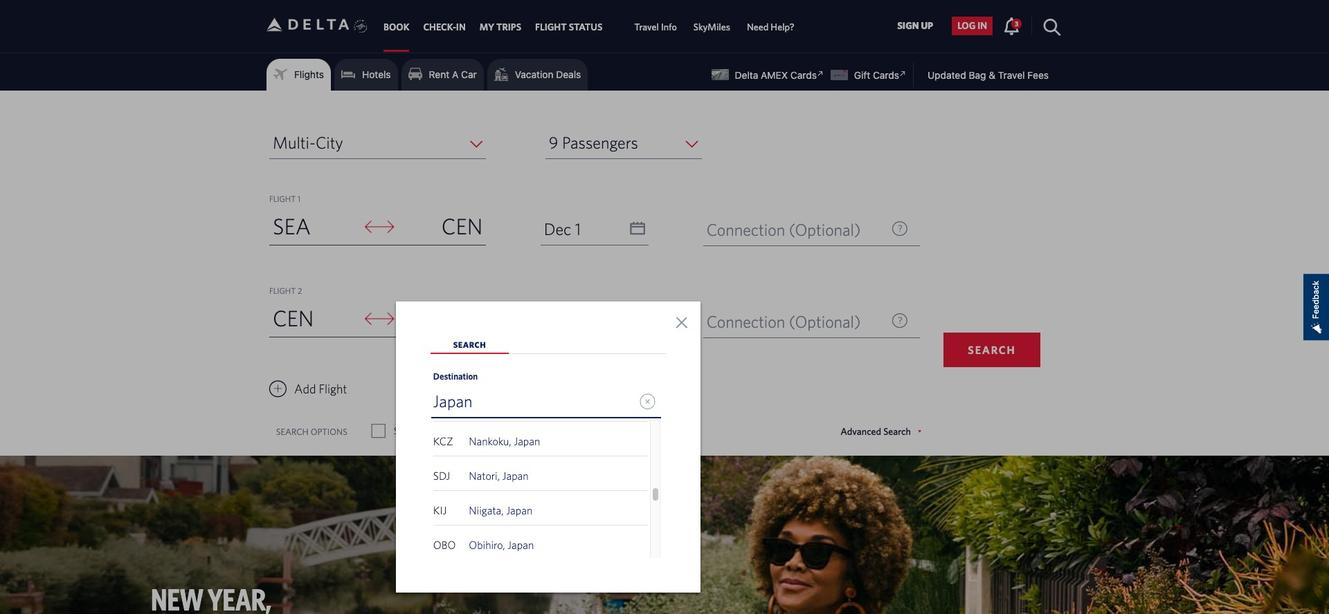 Task type: describe. For each thing, give the bounding box(es) containing it.
in
[[978, 20, 987, 31]]

gift cards
[[854, 69, 899, 81]]

Shop with Miles checkbox
[[372, 424, 385, 438]]

trips
[[496, 22, 521, 33]]

flight inside button
[[319, 382, 347, 397]]

flight status
[[535, 22, 603, 33]]

deals
[[556, 69, 581, 80]]

miles
[[436, 426, 458, 437]]

add flight
[[294, 382, 347, 397]]

rent
[[429, 69, 449, 80]]

obihiro,
[[469, 539, 505, 552]]

my trips
[[480, 22, 521, 33]]

obo
[[433, 539, 456, 552]]

vacation deals link
[[494, 64, 581, 85]]

1 horizontal spatial cen
[[442, 213, 483, 239]]

shop
[[394, 426, 414, 437]]

refundable
[[517, 426, 562, 437]]

status
[[569, 22, 603, 33]]

flights link
[[273, 64, 324, 85]]

sign up link
[[892, 16, 939, 35]]

search button
[[944, 333, 1041, 368]]

car
[[461, 69, 477, 80]]

fares
[[564, 426, 585, 437]]

niigata, japan
[[469, 505, 533, 517]]

0 horizontal spatial cen link
[[269, 301, 360, 337]]

travel inside tab list
[[634, 22, 659, 33]]

need
[[747, 22, 769, 33]]

check-in
[[423, 22, 466, 33]]

nankoku, japan
[[469, 435, 540, 448]]

info
[[661, 22, 677, 33]]

travel info link
[[634, 15, 677, 40]]

my trips link
[[480, 15, 521, 40]]

flight 1
[[269, 194, 301, 204]]

connection for sea
[[707, 220, 785, 240]]

in
[[456, 22, 466, 33]]

a
[[452, 69, 459, 80]]

updated
[[928, 69, 966, 81]]

sea
[[273, 213, 311, 239]]

check-
[[423, 22, 456, 33]]

updated bag & travel fees link
[[914, 69, 1049, 81]]

connection for cen
[[707, 312, 785, 332]]

refundable fares
[[517, 426, 585, 437]]

flight for sea
[[269, 194, 296, 204]]

flight
[[535, 22, 567, 33]]

connection (optional) for sea
[[707, 220, 861, 240]]

rent a car link
[[408, 64, 477, 85]]

sdj
[[433, 470, 450, 483]]

need help?
[[747, 22, 795, 33]]

delta air lines image
[[267, 3, 350, 46]]

obihiro, japan
[[469, 539, 534, 552]]

(optional) for sea
[[789, 220, 861, 240]]

niigata,
[[469, 505, 504, 517]]

bag
[[969, 69, 986, 81]]

1
[[298, 194, 301, 204]]

skymiles link
[[694, 15, 730, 40]]

natori, japan
[[469, 470, 529, 483]]

destination
[[433, 372, 478, 382]]

delta amex cards
[[735, 69, 817, 81]]

add flight button
[[269, 379, 347, 400]]

check-in link
[[423, 15, 466, 40]]

search for search options
[[276, 427, 309, 437]]

​
[[482, 425, 484, 437]]

kcz
[[433, 435, 453, 448]]

delta
[[735, 69, 758, 81]]

book
[[384, 22, 409, 33]]

rent a car
[[429, 69, 477, 80]]

sign
[[897, 20, 919, 31]]

fees
[[1028, 69, 1049, 81]]

(optional) for cen
[[789, 312, 861, 332]]

my
[[480, 22, 494, 33]]

log in button
[[952, 16, 993, 35]]

nankoku,
[[469, 435, 511, 448]]

book tab panel
[[0, 91, 1329, 456]]

2 cards from the left
[[873, 69, 899, 81]]

vacation
[[515, 69, 554, 80]]

2
[[298, 286, 302, 296]]



Task type: locate. For each thing, give the bounding box(es) containing it.
updated bag & travel fees
[[928, 69, 1049, 81]]

flight status link
[[535, 15, 603, 40]]

book link
[[384, 15, 409, 40]]

1 horizontal spatial search
[[453, 340, 486, 350]]

japan for natori, japan
[[502, 470, 529, 483]]

delta amex cards link
[[712, 69, 817, 81]]

log in
[[958, 20, 987, 31]]

1 connection (optional) link from the top
[[703, 214, 920, 246]]

1 vertical spatial cen
[[273, 305, 314, 331]]

2 connection from the top
[[707, 312, 785, 332]]

1 vertical spatial (optional)
[[789, 312, 861, 332]]

0 vertical spatial flight
[[269, 194, 296, 204]]

up
[[921, 20, 933, 31]]

japan right natori,
[[502, 470, 529, 483]]

search
[[453, 340, 486, 350], [968, 344, 1016, 357], [276, 427, 309, 437]]

0 horizontal spatial cen
[[273, 305, 314, 331]]

flight right add
[[319, 382, 347, 397]]

2 connection (optional) from the top
[[707, 312, 861, 332]]

options
[[311, 427, 347, 437]]

1 cards from the left
[[791, 69, 817, 81]]

1 vertical spatial connection (optional)
[[707, 312, 861, 332]]

hotels
[[362, 69, 391, 80]]

flights
[[294, 69, 324, 80]]

travel left info
[[634, 22, 659, 33]]

tab list containing book
[[377, 0, 803, 52]]

japan for nankoku, japan
[[514, 435, 540, 448]]

3 link
[[1003, 16, 1022, 34]]

amex
[[761, 69, 788, 81]]

flight 2
[[269, 286, 302, 296]]

1 vertical spatial travel
[[998, 69, 1025, 81]]

connection (optional)
[[707, 220, 861, 240], [707, 312, 861, 332]]

&
[[989, 69, 996, 81]]

1 horizontal spatial cen link
[[396, 209, 486, 245]]

travel
[[634, 22, 659, 33], [998, 69, 1025, 81]]

cards right gift
[[873, 69, 899, 81]]

0 vertical spatial cen
[[442, 213, 483, 239]]

search options
[[276, 427, 347, 437]]

connection (optional) for cen
[[707, 312, 861, 332]]

1 vertical spatial tab list
[[430, 336, 666, 561]]

2 connection (optional) link from the top
[[703, 306, 920, 339]]

(optional)
[[789, 220, 861, 240], [789, 312, 861, 332]]

Refundable Fares checkbox
[[496, 424, 508, 438]]

0 vertical spatial cen link
[[396, 209, 486, 245]]

japan for niigata, japan
[[506, 505, 533, 517]]

connection
[[707, 220, 785, 240], [707, 312, 785, 332]]

1 horizontal spatial cards
[[873, 69, 899, 81]]

0 vertical spatial travel
[[634, 22, 659, 33]]

tab list containing kcz
[[430, 336, 666, 561]]

connection (optional) link
[[703, 214, 920, 246], [703, 306, 920, 339]]

flight left 2
[[269, 286, 296, 296]]

2 vertical spatial flight
[[319, 382, 347, 397]]

flight
[[269, 194, 296, 204], [269, 286, 296, 296], [319, 382, 347, 397]]

0 vertical spatial connection (optional) link
[[703, 214, 920, 246]]

vacation deals
[[515, 69, 581, 80]]

1 vertical spatial cen link
[[269, 301, 360, 337]]

3
[[1015, 19, 1019, 28]]

natori,
[[469, 470, 500, 483]]

0 vertical spatial (optional)
[[789, 220, 861, 240]]

log
[[958, 20, 976, 31]]

flight left 1
[[269, 194, 296, 204]]

with
[[416, 426, 433, 437]]

0 horizontal spatial search
[[276, 427, 309, 437]]

search inside 'link'
[[453, 340, 486, 350]]

1 vertical spatial connection (optional) link
[[703, 306, 920, 339]]

1 connection from the top
[[707, 220, 785, 240]]

0 vertical spatial tab list
[[377, 0, 803, 52]]

need help? link
[[747, 15, 795, 40]]

travel right '&'
[[998, 69, 1025, 81]]

flight for cen
[[269, 286, 296, 296]]

connection (optional) link for sea
[[703, 214, 920, 246]]

connection (optional) link for cen
[[703, 306, 920, 339]]

tab list
[[377, 0, 803, 52], [430, 336, 666, 561]]

1 horizontal spatial travel
[[998, 69, 1025, 81]]

add
[[294, 382, 316, 397]]

skymiles
[[694, 22, 730, 33]]

japan right obihiro,
[[508, 539, 534, 552]]

search link
[[430, 336, 509, 354]]

travel info
[[634, 22, 677, 33]]

sign up
[[897, 20, 933, 31]]

0 horizontal spatial cards
[[791, 69, 817, 81]]

search for search button
[[968, 344, 1016, 357]]

hotels link
[[341, 64, 391, 85]]

1 (optional) from the top
[[789, 220, 861, 240]]

sea link
[[269, 209, 360, 245]]

cards right amex
[[791, 69, 817, 81]]

gift cards link
[[831, 69, 899, 81]]

shop with miles
[[394, 426, 458, 437]]

skyteam image
[[354, 5, 367, 48]]

1 vertical spatial connection
[[707, 312, 785, 332]]

help?
[[771, 22, 795, 33]]

cards
[[791, 69, 817, 81], [873, 69, 899, 81]]

2 (optional) from the top
[[789, 312, 861, 332]]

gift
[[854, 69, 870, 81]]

kij
[[433, 505, 447, 517]]

0 horizontal spatial travel
[[634, 22, 659, 33]]

Destination text field
[[432, 386, 661, 419]]

0 vertical spatial connection (optional)
[[707, 220, 861, 240]]

None text field
[[540, 213, 649, 246], [540, 305, 649, 338], [540, 213, 649, 246], [540, 305, 649, 338]]

2 horizontal spatial search
[[968, 344, 1016, 357]]

japan right refundable fares checkbox
[[514, 435, 540, 448]]

japan
[[514, 435, 540, 448], [502, 470, 529, 483], [506, 505, 533, 517], [508, 539, 534, 552]]

search inside button
[[968, 344, 1016, 357]]

cen
[[442, 213, 483, 239], [273, 305, 314, 331]]

1 vertical spatial flight
[[269, 286, 296, 296]]

japan right niigata,
[[506, 505, 533, 517]]

1 connection (optional) from the top
[[707, 220, 861, 240]]

japan for obihiro, japan
[[508, 539, 534, 552]]

0 vertical spatial connection
[[707, 220, 785, 240]]



Task type: vqa. For each thing, say whether or not it's contained in the screenshot.


